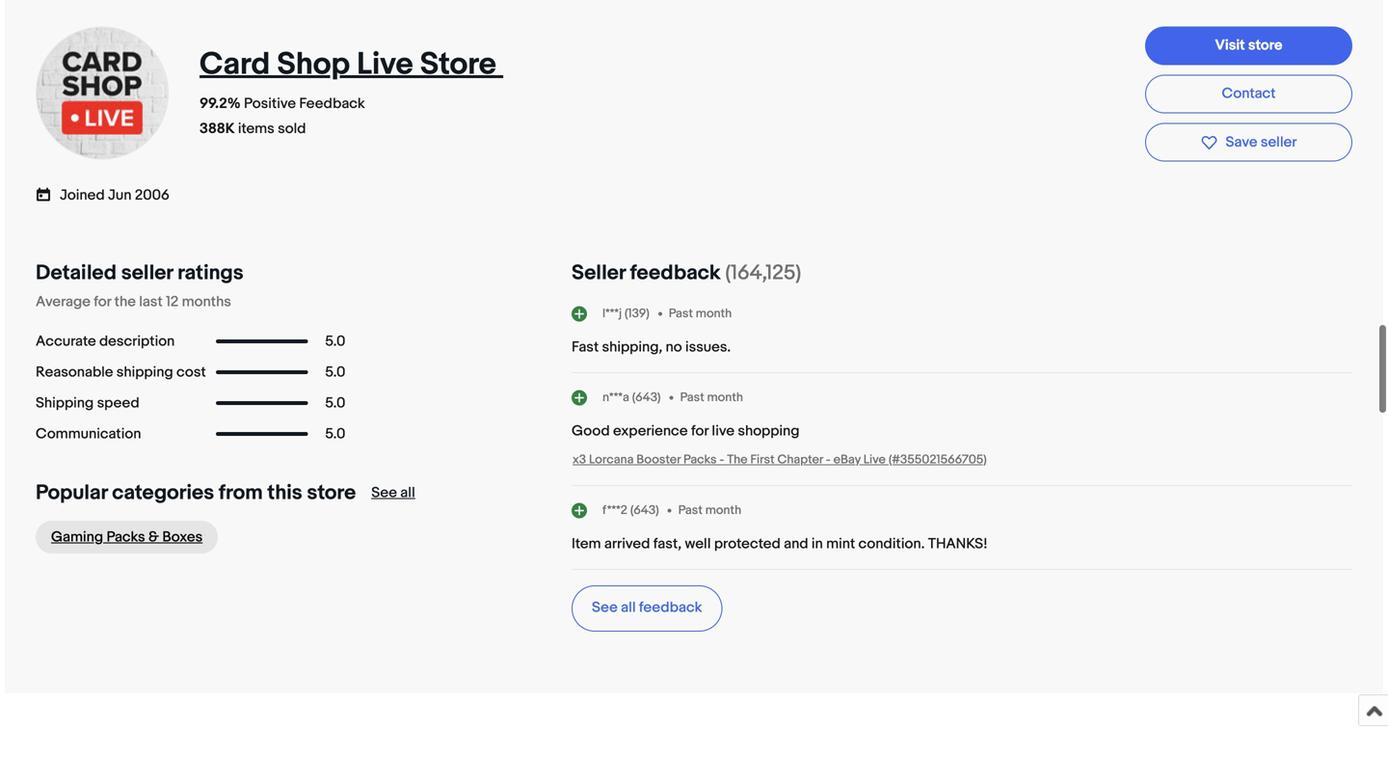 Task type: vqa. For each thing, say whether or not it's contained in the screenshot.
Open
no



Task type: locate. For each thing, give the bounding box(es) containing it.
past up no
[[669, 306, 693, 321]]

(139)
[[625, 306, 650, 321]]

3 5.0 from the top
[[325, 394, 346, 412]]

past for for
[[680, 390, 705, 405]]

see
[[372, 484, 397, 502], [592, 599, 618, 616]]

1 horizontal spatial packs
[[684, 452, 717, 467]]

visit
[[1216, 37, 1246, 54]]

1 horizontal spatial for
[[691, 422, 709, 440]]

seller right the "save"
[[1261, 133, 1298, 151]]

0 vertical spatial (643)
[[632, 390, 661, 405]]

shipping speed
[[36, 394, 140, 412]]

detailed
[[36, 260, 117, 285]]

live
[[712, 422, 735, 440]]

1 vertical spatial all
[[621, 599, 636, 616]]

packs down good experience for live shopping
[[684, 452, 717, 467]]

-
[[720, 452, 725, 467], [826, 452, 831, 467]]

0 horizontal spatial seller
[[121, 260, 173, 285]]

all
[[401, 484, 415, 502], [621, 599, 636, 616]]

0 vertical spatial past month
[[669, 306, 732, 321]]

2 vertical spatial past month
[[679, 503, 742, 518]]

0 horizontal spatial live
[[357, 46, 413, 83]]

f***2 (643)
[[603, 503, 659, 518]]

seller
[[1261, 133, 1298, 151], [121, 260, 173, 285]]

1 5.0 from the top
[[325, 333, 346, 350]]

(643) for arrived
[[631, 503, 659, 518]]

shopping
[[738, 422, 800, 440]]

0 horizontal spatial all
[[401, 484, 415, 502]]

0 vertical spatial seller
[[1261, 133, 1298, 151]]

store right this
[[307, 480, 356, 505]]

for left live
[[691, 422, 709, 440]]

2 vertical spatial month
[[706, 503, 742, 518]]

seller inside button
[[1261, 133, 1298, 151]]

live up feedback in the top of the page
[[357, 46, 413, 83]]

first
[[751, 452, 775, 467]]

last
[[139, 293, 163, 311]]

month up protected
[[706, 503, 742, 518]]

month
[[696, 306, 732, 321], [707, 390, 744, 405], [706, 503, 742, 518]]

1 horizontal spatial seller
[[1261, 133, 1298, 151]]

live right ebay
[[864, 452, 886, 467]]

items
[[238, 120, 275, 137]]

past up well
[[679, 503, 703, 518]]

shipping
[[36, 394, 94, 412]]

99.2%
[[200, 95, 241, 112]]

1 vertical spatial store
[[307, 480, 356, 505]]

past for no
[[669, 306, 693, 321]]

past month up live
[[680, 390, 744, 405]]

good
[[572, 422, 610, 440]]

past month up well
[[679, 503, 742, 518]]

jun
[[108, 187, 132, 204]]

month up live
[[707, 390, 744, 405]]

&
[[149, 529, 159, 546]]

x3 lorcana booster packs - the first chapter - ebay live (#355021566705)
[[573, 452, 987, 467]]

card
[[200, 46, 270, 83]]

past month up 'issues.'
[[669, 306, 732, 321]]

text__icon wrapper image
[[36, 185, 60, 202]]

live
[[357, 46, 413, 83], [864, 452, 886, 467]]

booster
[[637, 452, 681, 467]]

sold
[[278, 120, 306, 137]]

0 horizontal spatial see
[[372, 484, 397, 502]]

1 vertical spatial packs
[[107, 529, 145, 546]]

- left ebay
[[826, 452, 831, 467]]

1 horizontal spatial see
[[592, 599, 618, 616]]

for
[[94, 293, 111, 311], [691, 422, 709, 440]]

see for see all
[[372, 484, 397, 502]]

ratings
[[178, 260, 244, 285]]

1 vertical spatial live
[[864, 452, 886, 467]]

fast,
[[654, 535, 682, 553]]

(643)
[[632, 390, 661, 405], [631, 503, 659, 518]]

past up good experience for live shopping
[[680, 390, 705, 405]]

1 vertical spatial month
[[707, 390, 744, 405]]

(164,125)
[[726, 260, 802, 285]]

good experience for live shopping
[[572, 422, 800, 440]]

past month
[[669, 306, 732, 321], [680, 390, 744, 405], [679, 503, 742, 518]]

packs left &
[[107, 529, 145, 546]]

seller up last
[[121, 260, 173, 285]]

accurate description
[[36, 333, 175, 350]]

reasonable shipping cost
[[36, 364, 206, 381]]

shipping
[[116, 364, 173, 381]]

(#355021566705)
[[889, 452, 987, 467]]

n***a
[[603, 390, 630, 405]]

5.0
[[325, 333, 346, 350], [325, 364, 346, 381], [325, 394, 346, 412], [325, 425, 346, 443]]

0 vertical spatial past
[[669, 306, 693, 321]]

feedback up (139)
[[630, 260, 721, 285]]

shipping,
[[602, 339, 663, 356]]

(643) right f***2
[[631, 503, 659, 518]]

save
[[1226, 133, 1258, 151]]

99.2% positive feedback 388k items sold
[[200, 95, 365, 137]]

item
[[572, 535, 601, 553]]

months
[[182, 293, 231, 311]]

1 horizontal spatial live
[[864, 452, 886, 467]]

popular categories from this store
[[36, 480, 356, 505]]

past
[[669, 306, 693, 321], [680, 390, 705, 405], [679, 503, 703, 518]]

communication
[[36, 425, 141, 443]]

boxes
[[162, 529, 203, 546]]

see all feedback link
[[572, 585, 723, 632]]

0 vertical spatial month
[[696, 306, 732, 321]]

1 horizontal spatial -
[[826, 452, 831, 467]]

joined
[[60, 187, 105, 204]]

5.0 for description
[[325, 333, 346, 350]]

card shop live store
[[200, 46, 497, 83]]

month for well
[[706, 503, 742, 518]]

feedback down fast,
[[639, 599, 703, 616]]

- left 'the'
[[720, 452, 725, 467]]

1 vertical spatial (643)
[[631, 503, 659, 518]]

store right visit
[[1249, 37, 1283, 54]]

shop
[[277, 46, 350, 83]]

1 vertical spatial past
[[680, 390, 705, 405]]

0 horizontal spatial store
[[307, 480, 356, 505]]

0 horizontal spatial packs
[[107, 529, 145, 546]]

0 vertical spatial store
[[1249, 37, 1283, 54]]

x3
[[573, 452, 587, 467]]

1 vertical spatial see
[[592, 599, 618, 616]]

month for live
[[707, 390, 744, 405]]

(643) right n***a
[[632, 390, 661, 405]]

store
[[1249, 37, 1283, 54], [307, 480, 356, 505]]

arrived
[[605, 535, 650, 553]]

0 vertical spatial all
[[401, 484, 415, 502]]

1 vertical spatial past month
[[680, 390, 744, 405]]

seller for save
[[1261, 133, 1298, 151]]

categories
[[112, 480, 214, 505]]

1 horizontal spatial store
[[1249, 37, 1283, 54]]

1 horizontal spatial all
[[621, 599, 636, 616]]

0 vertical spatial packs
[[684, 452, 717, 467]]

0 vertical spatial for
[[94, 293, 111, 311]]

1 vertical spatial seller
[[121, 260, 173, 285]]

0 vertical spatial see
[[372, 484, 397, 502]]

for left the
[[94, 293, 111, 311]]

item arrived fast, well protected and in mint condition. thanks!
[[572, 535, 988, 553]]

from
[[219, 480, 263, 505]]

see inside see all feedback link
[[592, 599, 618, 616]]

all for see all feedback
[[621, 599, 636, 616]]

seller
[[572, 260, 626, 285]]

fast shipping, no issues.
[[572, 339, 731, 356]]

0 horizontal spatial -
[[720, 452, 725, 467]]

0 vertical spatial live
[[357, 46, 413, 83]]

past month for live
[[680, 390, 744, 405]]

2 vertical spatial past
[[679, 503, 703, 518]]

feedback
[[630, 260, 721, 285], [639, 599, 703, 616]]

2 5.0 from the top
[[325, 364, 346, 381]]

month up 'issues.'
[[696, 306, 732, 321]]



Task type: describe. For each thing, give the bounding box(es) containing it.
gaming packs & boxes link
[[36, 521, 218, 554]]

2006
[[135, 187, 169, 204]]

contact link
[[1146, 75, 1353, 113]]

save seller button
[[1146, 123, 1353, 162]]

past month for well
[[679, 503, 742, 518]]

5.0 for shipping
[[325, 364, 346, 381]]

l***j
[[603, 306, 622, 321]]

2 - from the left
[[826, 452, 831, 467]]

x3 lorcana booster packs - the first chapter - ebay live (#355021566705) link
[[573, 452, 987, 467]]

accurate
[[36, 333, 96, 350]]

description
[[99, 333, 175, 350]]

store
[[420, 46, 497, 83]]

l***j (139)
[[603, 306, 650, 321]]

reasonable
[[36, 364, 113, 381]]

cost
[[177, 364, 206, 381]]

past for fast,
[[679, 503, 703, 518]]

12
[[166, 293, 179, 311]]

lorcana
[[589, 452, 634, 467]]

1 - from the left
[[720, 452, 725, 467]]

all for see all
[[401, 484, 415, 502]]

past month for issues.
[[669, 306, 732, 321]]

0 horizontal spatial for
[[94, 293, 111, 311]]

mint
[[827, 535, 856, 553]]

see all
[[372, 484, 415, 502]]

visit store link
[[1146, 26, 1353, 65]]

issues.
[[686, 339, 731, 356]]

feedback
[[299, 95, 365, 112]]

4 5.0 from the top
[[325, 425, 346, 443]]

seller feedback (164,125)
[[572, 260, 802, 285]]

this
[[268, 480, 302, 505]]

n***a (643)
[[603, 390, 661, 405]]

card shop live store link
[[200, 46, 504, 83]]

save seller
[[1226, 133, 1298, 151]]

1 vertical spatial for
[[691, 422, 709, 440]]

experience
[[613, 422, 688, 440]]

see all link
[[372, 484, 415, 502]]

popular
[[36, 480, 108, 505]]

detailed seller ratings
[[36, 260, 244, 285]]

(643) for experience
[[632, 390, 661, 405]]

in
[[812, 535, 823, 553]]

average
[[36, 293, 91, 311]]

joined jun 2006
[[60, 187, 169, 204]]

the
[[114, 293, 136, 311]]

chapter
[[778, 452, 824, 467]]

ebay
[[834, 452, 861, 467]]

positive
[[244, 95, 296, 112]]

fast
[[572, 339, 599, 356]]

condition.
[[859, 535, 925, 553]]

f***2
[[603, 503, 628, 518]]

see all feedback
[[592, 599, 703, 616]]

average for the last 12 months
[[36, 293, 231, 311]]

visit store
[[1216, 37, 1283, 54]]

protected
[[715, 535, 781, 553]]

0 vertical spatial feedback
[[630, 260, 721, 285]]

388k
[[200, 120, 235, 137]]

1 vertical spatial feedback
[[639, 599, 703, 616]]

contact
[[1223, 85, 1276, 102]]

gaming packs & boxes
[[51, 529, 203, 546]]

gaming
[[51, 529, 103, 546]]

no
[[666, 339, 682, 356]]

and
[[784, 535, 809, 553]]

month for issues.
[[696, 306, 732, 321]]

speed
[[97, 394, 140, 412]]

see for see all feedback
[[592, 599, 618, 616]]

thanks!
[[929, 535, 988, 553]]

the
[[727, 452, 748, 467]]

well
[[685, 535, 711, 553]]

seller for detailed
[[121, 260, 173, 285]]

card shop live store image
[[35, 25, 170, 160]]

5.0 for speed
[[325, 394, 346, 412]]



